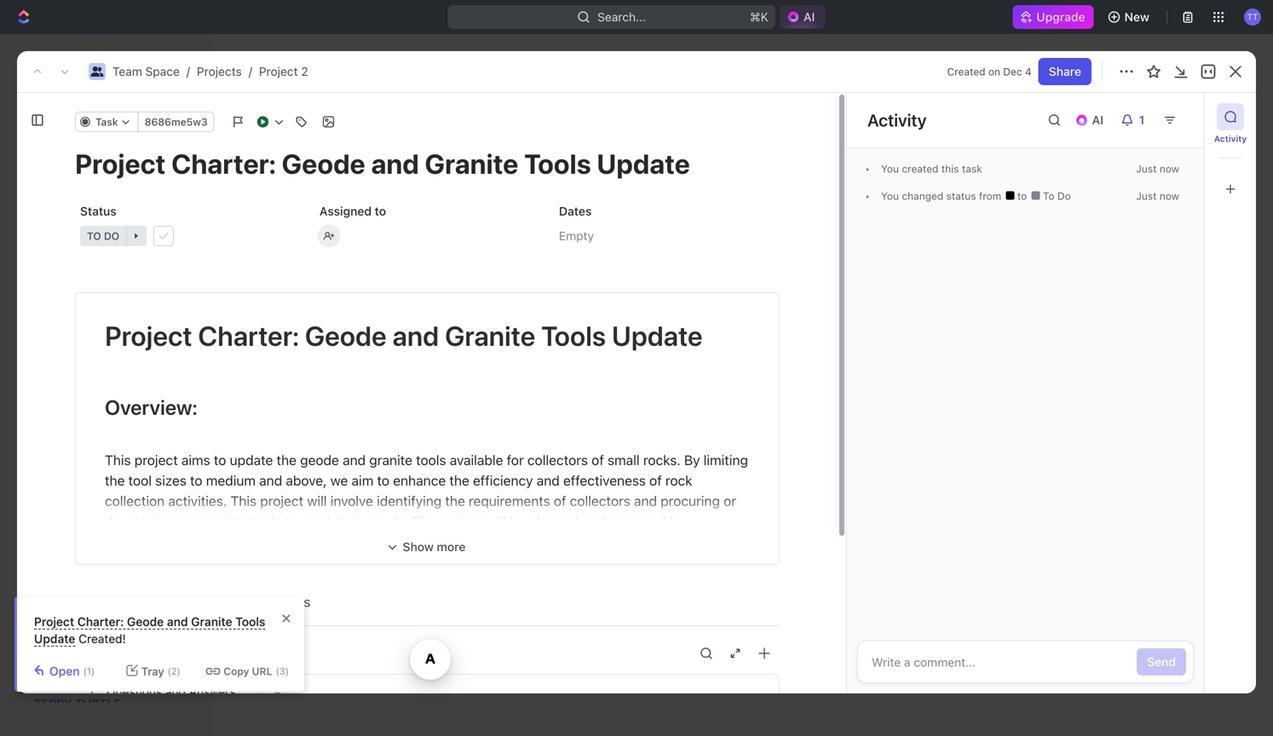 Task type: describe. For each thing, give the bounding box(es) containing it.
only
[[295, 127, 318, 141]]

subtasks button
[[142, 587, 215, 618]]

paid
[[687, 127, 711, 141]]

appropriate
[[176, 514, 248, 530]]

in
[[670, 514, 681, 530]]

by
[[684, 452, 700, 468]]

1 horizontal spatial of
[[592, 452, 604, 468]]

on
[[989, 66, 1001, 78]]

managed
[[609, 514, 666, 530]]

integrations
[[34, 465, 100, 479]]

be inside this project aims to update the geode and granite tools available for collectors of small rocks. by limiting the tool sizes to medium and above, we aim to enhance the efficiency and effectiveness of rock collection activities. this project will involve identifying the requirements of collectors and procuring or developing appropriate tools to meet their needs. the project will be planned and managed in a structured manner to ensure timely delivery and optimal resource utilization.
[[510, 514, 526, 530]]

1 vertical spatial teams
[[461, 127, 496, 141]]

space
[[145, 64, 180, 78]]

overview:
[[105, 395, 197, 419]]

we
[[331, 473, 348, 489]]

terry for terry turtle's workspace
[[34, 176, 75, 191]]

back
[[56, 72, 88, 86]]

view-
[[263, 127, 295, 141]]

meet
[[301, 514, 332, 530]]

1 horizontal spatial project
[[260, 493, 304, 509]]

1 horizontal spatial ai button
[[1068, 107, 1114, 134]]

project 2 link
[[259, 64, 308, 78]]

new
[[874, 411, 898, 426]]

guests
[[322, 127, 358, 141]]

custom fields button
[[75, 633, 780, 674]]

1 horizontal spatial geode
[[305, 320, 387, 352]]

0 vertical spatial teams
[[247, 64, 300, 85]]

integration
[[67, 498, 126, 512]]

0 vertical spatial charter:
[[198, 320, 299, 352]]

0 vertical spatial project
[[259, 64, 298, 78]]

1 horizontal spatial team
[[748, 452, 780, 467]]

0 vertical spatial upgrade
[[1037, 10, 1086, 24]]

task for task
[[95, 116, 118, 128]]

changed
[[902, 190, 944, 202]]

a inside this project aims to update the geode and granite tools available for collectors of small rocks. by limiting the tool sizes to medium and above, we aim to enhance the efficiency and effectiveness of rock collection activities. this project will involve identifying the requirements of collectors and procuring or developing appropriate tools to meet their needs. the project will be planned and managed in a structured manner to ensure timely delivery and optimal resource utilization.
[[684, 514, 692, 530]]

granite
[[369, 452, 413, 468]]

do inside dropdown button
[[104, 230, 119, 242]]

utilization.
[[511, 534, 574, 550]]

more
[[437, 540, 466, 554]]

just now for created this task
[[1137, 163, 1180, 175]]

send
[[1147, 655, 1176, 669]]

who
[[362, 127, 385, 141]]

developing
[[105, 514, 173, 530]]

just for changed status from
[[1137, 190, 1157, 202]]

structured
[[105, 534, 169, 550]]

task types
[[34, 365, 95, 379]]

0 vertical spatial ai
[[804, 10, 815, 24]]

team space / projects / project 2
[[113, 64, 308, 78]]

4
[[1025, 66, 1032, 78]]

to do button
[[75, 221, 301, 251]]

0 vertical spatial this
[[105, 452, 131, 468]]

the up above,
[[277, 452, 297, 468]]

items
[[276, 594, 311, 610]]

turtle's
[[78, 176, 138, 191]]

created on dec 4
[[947, 66, 1032, 78]]

1 vertical spatial will
[[307, 493, 327, 509]]

spaces link
[[34, 325, 170, 354]]

needs.
[[367, 514, 409, 530]]

tt
[[1247, 12, 1258, 22]]

above,
[[286, 473, 327, 489]]

team.
[[902, 411, 938, 426]]

settings element
[[0, 34, 213, 736]]

1 / from the left
[[187, 64, 190, 78]]

rock
[[666, 473, 693, 489]]

granite inside project charter: geode and granite tools update
[[191, 615, 232, 629]]

timely
[[285, 534, 322, 550]]

8686me5w3
[[145, 116, 208, 128]]

0 horizontal spatial tools
[[251, 514, 281, 530]]

security & permissions
[[34, 631, 161, 645]]

start
[[770, 411, 798, 426]]

0 vertical spatial collectors
[[528, 452, 588, 468]]

tools inside project charter: geode and granite tools update
[[236, 615, 265, 629]]

available
[[450, 452, 503, 468]]

tool
[[128, 473, 152, 489]]

action
[[232, 594, 272, 610]]

tray (2)
[[141, 665, 181, 678]]

you for you don't have any teams right now, start by adding a new team.
[[549, 411, 571, 426]]

right
[[707, 411, 735, 426]]

delivery
[[325, 534, 374, 550]]

questions
[[107, 685, 162, 699]]

you for you created this task
[[881, 163, 899, 175]]

+ new team
[[706, 452, 780, 467]]

empty button
[[554, 221, 780, 251]]

permissions
[[94, 631, 161, 645]]

sizes
[[155, 473, 187, 489]]

(3)
[[276, 666, 289, 677]]

0 horizontal spatial ai button
[[780, 5, 825, 29]]

terry turtle
[[34, 697, 121, 711]]

ai inside dropdown button
[[1092, 113, 1104, 127]]

you for you
[[881, 190, 899, 202]]

2 horizontal spatial teams
[[665, 411, 704, 426]]

have
[[609, 411, 637, 426]]

integrations link
[[34, 458, 170, 487]]

the
[[412, 514, 436, 530]]

1 vertical spatial update
[[34, 632, 75, 646]]

effectiveness
[[563, 473, 646, 489]]

optimal
[[404, 534, 450, 550]]

created
[[902, 163, 939, 175]]

update
[[230, 452, 273, 468]]

their
[[336, 514, 364, 530]]

2 vertical spatial will
[[487, 514, 506, 530]]

1 vertical spatial collectors
[[570, 493, 631, 509]]

0 vertical spatial upgrade link
[[1013, 5, 1094, 29]]

+
[[706, 452, 715, 467]]

are
[[388, 127, 405, 141]]

open (1)
[[49, 664, 95, 678]]

clickapps link
[[34, 424, 170, 453]]

status
[[947, 190, 976, 202]]

2 vertical spatial project
[[34, 615, 74, 629]]

dates
[[559, 204, 592, 218]]

security
[[34, 631, 79, 645]]

activity inside task sidebar content section
[[868, 110, 927, 130]]

guests.
[[714, 127, 754, 141]]

0 vertical spatial update
[[612, 320, 703, 352]]

1 vertical spatial of
[[650, 473, 662, 489]]

search...
[[598, 10, 646, 24]]

8686me5w3 button
[[138, 112, 215, 132]]

0 vertical spatial tools
[[541, 320, 606, 352]]

fields
[[134, 644, 177, 663]]

to do inside task sidebar content section
[[1040, 190, 1071, 202]]

2 / from the left
[[249, 64, 252, 78]]

1 settings from the top
[[34, 121, 103, 143]]



Task type: locate. For each thing, give the bounding box(es) containing it.
0 vertical spatial project
[[135, 452, 178, 468]]

do down status
[[104, 230, 119, 242]]

1 button
[[1114, 107, 1157, 134]]

1 horizontal spatial project
[[105, 320, 192, 352]]

1 vertical spatial project
[[105, 320, 192, 352]]

update up any
[[612, 320, 703, 352]]

changed status from
[[899, 190, 1005, 202]]

task left types
[[34, 365, 59, 379]]

ensure
[[239, 534, 281, 550]]

clickapps
[[34, 432, 89, 446]]

questions and answers
[[107, 685, 236, 699]]

1 horizontal spatial be
[[597, 127, 611, 141]]

1 vertical spatial upgrade link
[[34, 557, 170, 586]]

settings down workspace
[[34, 232, 80, 246]]

2 horizontal spatial of
[[650, 473, 662, 489]]

a right in
[[684, 514, 692, 530]]

manner
[[173, 534, 219, 550]]

1 vertical spatial new
[[718, 452, 744, 467]]

be down requirements
[[510, 514, 526, 530]]

0 vertical spatial task
[[95, 116, 118, 128]]

created!
[[75, 632, 126, 646]]

you
[[881, 163, 899, 175], [881, 190, 899, 202], [549, 411, 571, 426]]

of up 'planned'
[[554, 493, 566, 509]]

1 vertical spatial charter:
[[77, 615, 124, 629]]

clickup
[[34, 531, 77, 546]]

project down above,
[[260, 493, 304, 509]]

task inside dropdown button
[[95, 116, 118, 128]]

the left tool at the left of the page
[[105, 473, 125, 489]]

ai button right ⌘k
[[780, 5, 825, 29]]

identifying
[[377, 493, 442, 509]]

this
[[942, 163, 959, 175]]

of up the effectiveness
[[592, 452, 604, 468]]

task inside settings element
[[34, 365, 59, 379]]

empty
[[559, 229, 594, 243]]

1 vertical spatial project
[[260, 493, 304, 509]]

1 horizontal spatial tools
[[541, 320, 606, 352]]

&
[[83, 631, 91, 645]]

email
[[34, 498, 64, 512]]

0 vertical spatial project charter: geode and granite tools update
[[105, 320, 703, 352]]

/ right 'space'
[[187, 64, 190, 78]]

1 vertical spatial now
[[1160, 190, 1180, 202]]

activity inside 'task sidebar navigation' tab list
[[1214, 134, 1247, 144]]

2 just now from the top
[[1137, 190, 1180, 202]]

task types link
[[34, 358, 170, 387]]

you don't have any teams right now, start by adding a new team.
[[549, 411, 938, 426]]

view-only guests who are added to teams will automatically be converted to paid guests.
[[263, 127, 758, 141]]

1 vertical spatial geode
[[127, 615, 164, 629]]

(1)
[[83, 666, 95, 677]]

upgrade down clickup
[[34, 565, 82, 579]]

email integration link
[[34, 491, 170, 520]]

dec
[[1003, 66, 1022, 78]]

project
[[259, 64, 298, 78], [105, 320, 192, 352], [34, 615, 74, 629]]

activities.
[[168, 493, 227, 509]]

the down enhance on the left bottom of page
[[445, 493, 465, 509]]

0 horizontal spatial this
[[105, 452, 131, 468]]

of down rocks.
[[650, 473, 662, 489]]

project left 2
[[259, 64, 298, 78]]

Edit task name text field
[[75, 147, 780, 180]]

upgrade
[[1037, 10, 1086, 24], [34, 565, 82, 579]]

status
[[80, 204, 117, 218]]

0 vertical spatial ai button
[[780, 5, 825, 29]]

1 horizontal spatial this
[[231, 493, 257, 509]]

you left changed
[[881, 190, 899, 202]]

teams right any
[[665, 411, 704, 426]]

terry turtle's workspace
[[34, 176, 138, 207]]

update left &
[[34, 632, 75, 646]]

assigned to
[[320, 204, 386, 218]]

task for task types
[[34, 365, 59, 379]]

1 horizontal spatial granite
[[445, 320, 536, 352]]

0 vertical spatial activity
[[868, 110, 927, 130]]

tools down action
[[236, 615, 265, 629]]

2 settings from the top
[[34, 232, 80, 246]]

just for created this task
[[1137, 163, 1157, 175]]

1 horizontal spatial /
[[249, 64, 252, 78]]

project up security
[[34, 615, 74, 629]]

from
[[979, 190, 1002, 202]]

1 just from the top
[[1137, 163, 1157, 175]]

email integration
[[34, 498, 126, 512]]

1 now from the top
[[1160, 163, 1180, 175]]

be left converted
[[597, 127, 611, 141]]

1 vertical spatial task
[[34, 365, 59, 379]]

2 vertical spatial teams
[[665, 411, 704, 426]]

turtle
[[75, 697, 121, 711]]

2 now from the top
[[1160, 190, 1180, 202]]

upgrade link up "share" on the top right
[[1013, 5, 1094, 29]]

0 vertical spatial terry
[[34, 176, 75, 191]]

to inside dropdown button
[[87, 230, 101, 242]]

1 vertical spatial team
[[748, 452, 780, 467]]

settings down back link
[[34, 121, 103, 143]]

2 vertical spatial of
[[554, 493, 566, 509]]

collection
[[105, 493, 165, 509]]

tt button
[[1239, 3, 1267, 31]]

will up the meet
[[307, 493, 327, 509]]

this
[[105, 452, 131, 468], [231, 493, 257, 509]]

0 horizontal spatial be
[[510, 514, 526, 530]]

0 vertical spatial be
[[597, 127, 611, 141]]

collectors right for
[[528, 452, 588, 468]]

0 vertical spatial just now
[[1137, 163, 1180, 175]]

tools up ensure
[[251, 514, 281, 530]]

a
[[863, 411, 870, 426], [684, 514, 692, 530]]

converted
[[614, 127, 670, 141]]

ai button
[[780, 5, 825, 29], [1068, 107, 1114, 134]]

url
[[252, 666, 272, 678]]

efficiency
[[473, 473, 533, 489]]

1 horizontal spatial ai
[[1092, 113, 1104, 127]]

1 vertical spatial be
[[510, 514, 526, 530]]

upgrade link up details
[[34, 557, 170, 586]]

new inside new button
[[1125, 10, 1150, 24]]

2 just from the top
[[1137, 190, 1157, 202]]

1 vertical spatial you
[[881, 190, 899, 202]]

created
[[947, 66, 986, 78]]

clickup api
[[34, 531, 99, 546]]

2 terry from the top
[[34, 697, 72, 711]]

terry inside 'terry turtle's workspace'
[[34, 176, 75, 191]]

0 horizontal spatial granite
[[191, 615, 232, 629]]

0 vertical spatial granite
[[445, 320, 536, 352]]

to do down status
[[87, 230, 119, 242]]

1 horizontal spatial upgrade
[[1037, 10, 1086, 24]]

1 vertical spatial activity
[[1214, 134, 1247, 144]]

just
[[1137, 163, 1157, 175], [1137, 190, 1157, 202]]

requirements
[[469, 493, 550, 509]]

just now for changed status from
[[1137, 190, 1180, 202]]

/ right projects
[[249, 64, 252, 78]]

0 vertical spatial a
[[863, 411, 870, 426]]

this up tool at the left of the page
[[105, 452, 131, 468]]

1 horizontal spatial new
[[1125, 10, 1150, 24]]

0 horizontal spatial upgrade link
[[34, 557, 170, 586]]

project up sizes
[[135, 452, 178, 468]]

to do right from
[[1040, 190, 1071, 202]]

do inside task sidebar content section
[[1058, 190, 1071, 202]]

1 vertical spatial upgrade
[[34, 565, 82, 579]]

task sidebar content section
[[843, 93, 1204, 694]]

custom fields
[[75, 644, 177, 663]]

geode
[[305, 320, 387, 352], [127, 615, 164, 629]]

to do inside to do dropdown button
[[87, 230, 119, 242]]

the down available
[[450, 473, 469, 489]]

update
[[612, 320, 703, 352], [34, 632, 75, 646]]

task sidebar navigation tab list
[[1212, 103, 1250, 203]]

task down user group image
[[95, 116, 118, 128]]

0 horizontal spatial of
[[554, 493, 566, 509]]

2
[[301, 64, 308, 78]]

team right user group image
[[113, 64, 142, 78]]

1 horizontal spatial do
[[1058, 190, 1071, 202]]

1 just now from the top
[[1137, 163, 1180, 175]]

0 vertical spatial team
[[113, 64, 142, 78]]

1 terry from the top
[[34, 176, 75, 191]]

will down requirements
[[487, 514, 506, 530]]

automatically
[[521, 127, 594, 141]]

0 vertical spatial settings
[[34, 121, 103, 143]]

show
[[403, 540, 434, 554]]

0 vertical spatial you
[[881, 163, 899, 175]]

upgrade up "share" on the top right
[[1037, 10, 1086, 24]]

0 horizontal spatial teams
[[247, 64, 300, 85]]

tools
[[541, 320, 606, 352], [236, 615, 265, 629]]

to
[[446, 127, 457, 141], [673, 127, 684, 141], [1018, 190, 1030, 202], [1043, 190, 1055, 202], [375, 204, 386, 218], [87, 230, 101, 242], [214, 452, 226, 468], [190, 473, 203, 489], [377, 473, 390, 489], [285, 514, 297, 530], [223, 534, 235, 550]]

terry down open
[[34, 697, 72, 711]]

ai button left 1
[[1068, 107, 1114, 134]]

1 vertical spatial granite
[[191, 615, 232, 629]]

you left don't
[[549, 411, 571, 426]]

workspace
[[34, 192, 113, 207]]

procuring
[[661, 493, 720, 509]]

you created this task
[[881, 163, 982, 175]]

spaces
[[34, 332, 75, 346]]

teams right added
[[461, 127, 496, 141]]

tools
[[416, 452, 446, 468], [251, 514, 281, 530]]

do right from
[[1058, 190, 1071, 202]]

project up task types link
[[105, 320, 192, 352]]

teams
[[247, 64, 300, 85], [461, 127, 496, 141], [665, 411, 704, 426]]

0 horizontal spatial ai
[[804, 10, 815, 24]]

1 vertical spatial terry
[[34, 697, 72, 711]]

copy
[[224, 666, 249, 678]]

0 horizontal spatial update
[[34, 632, 75, 646]]

ai right ⌘k
[[804, 10, 815, 24]]

ai left 1 dropdown button
[[1092, 113, 1104, 127]]

project up more
[[440, 514, 483, 530]]

of
[[592, 452, 604, 468], [650, 473, 662, 489], [554, 493, 566, 509]]

team space link
[[113, 64, 180, 78]]

team
[[113, 64, 142, 78], [748, 452, 780, 467]]

import/export
[[34, 398, 110, 413]]

upgrade inside settings element
[[34, 565, 82, 579]]

0 horizontal spatial project
[[135, 452, 178, 468]]

0 vertical spatial do
[[1058, 190, 1071, 202]]

task
[[962, 163, 982, 175]]

user group image
[[91, 66, 104, 77]]

0 horizontal spatial project
[[34, 615, 74, 629]]

1 horizontal spatial tools
[[416, 452, 446, 468]]

0 horizontal spatial upgrade
[[34, 565, 82, 579]]

0 horizontal spatial a
[[684, 514, 692, 530]]

a left new
[[863, 411, 870, 426]]

you left created
[[881, 163, 899, 175]]

this project aims to update the geode and granite tools available for collectors of small rocks. by limiting the tool sizes to medium and above, we aim to enhance the efficiency and effectiveness of rock collection activities. this project will involve identifying the requirements of collectors and procuring or developing appropriate tools to meet their needs. the project will be planned and managed in a structured manner to ensure timely delivery and optimal resource utilization.
[[105, 452, 752, 550]]

will left automatically
[[500, 127, 517, 141]]

1 vertical spatial settings
[[34, 232, 80, 246]]

this down medium
[[231, 493, 257, 509]]

0 horizontal spatial task
[[34, 365, 59, 379]]

show more button
[[83, 534, 772, 560]]

1 vertical spatial this
[[231, 493, 257, 509]]

0 vertical spatial will
[[500, 127, 517, 141]]

0 vertical spatial just
[[1137, 163, 1157, 175]]

terry for terry turtle
[[34, 697, 72, 711]]

1 horizontal spatial activity
[[1214, 134, 1247, 144]]

terry up workspace
[[34, 176, 75, 191]]

1 vertical spatial ai
[[1092, 113, 1104, 127]]

0 horizontal spatial to do
[[87, 230, 119, 242]]

2 vertical spatial project
[[440, 514, 483, 530]]

now for created this task
[[1160, 163, 1180, 175]]

1 vertical spatial ai button
[[1068, 107, 1114, 134]]

by
[[801, 411, 816, 426]]

aim
[[352, 473, 374, 489]]

1 horizontal spatial a
[[863, 411, 870, 426]]

0 horizontal spatial team
[[113, 64, 142, 78]]

0 horizontal spatial geode
[[127, 615, 164, 629]]

ai
[[804, 10, 815, 24], [1092, 113, 1104, 127]]

api
[[80, 531, 99, 546]]

types
[[62, 365, 95, 379]]

tools up enhance on the left bottom of page
[[416, 452, 446, 468]]

import/export link
[[34, 391, 170, 420]]

1 vertical spatial do
[[104, 230, 119, 242]]

0 vertical spatial tools
[[416, 452, 446, 468]]

action items button
[[225, 587, 318, 618]]

granite
[[445, 320, 536, 352], [191, 615, 232, 629]]

collectors down the effectiveness
[[570, 493, 631, 509]]

0 horizontal spatial new
[[718, 452, 744, 467]]

new
[[1125, 10, 1150, 24], [718, 452, 744, 467]]

1 vertical spatial project charter: geode and granite tools update
[[34, 615, 265, 646]]

1 horizontal spatial teams
[[461, 127, 496, 141]]

send button
[[1137, 649, 1186, 676]]

share button
[[1039, 58, 1092, 85]]

any
[[641, 411, 662, 426]]

1 horizontal spatial update
[[612, 320, 703, 352]]

now for changed status from
[[1160, 190, 1180, 202]]

2 horizontal spatial project
[[259, 64, 298, 78]]

custom
[[75, 644, 131, 663]]

0 vertical spatial of
[[592, 452, 604, 468]]

tools up don't
[[541, 320, 606, 352]]

tray
[[141, 665, 164, 678]]

1 vertical spatial tools
[[236, 615, 265, 629]]

ai button
[[1068, 107, 1114, 134]]

projects
[[197, 64, 242, 78]]

–
[[274, 686, 281, 699]]

for
[[507, 452, 524, 468]]

1 vertical spatial just
[[1137, 190, 1157, 202]]

0 horizontal spatial charter:
[[77, 615, 124, 629]]

team down now,
[[748, 452, 780, 467]]

2 horizontal spatial project
[[440, 514, 483, 530]]

teams left 2
[[247, 64, 300, 85]]



Task type: vqa. For each thing, say whether or not it's contained in the screenshot.
the this
yes



